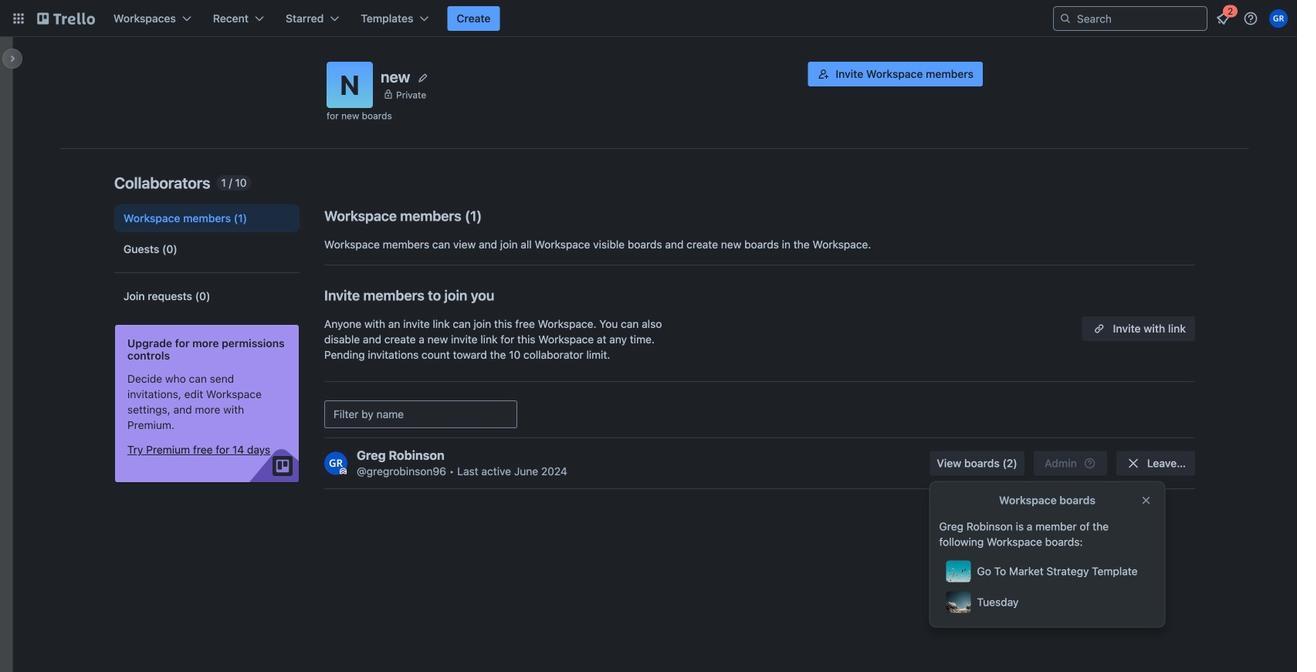Task type: vqa. For each thing, say whether or not it's contained in the screenshot.
the Ups in the The Power-Ups button
no



Task type: describe. For each thing, give the bounding box(es) containing it.
greg robinson (gregrobinson96) image
[[1270, 9, 1288, 28]]

search image
[[1060, 12, 1072, 25]]

Filter by name text field
[[324, 401, 518, 429]]

back to home image
[[37, 6, 95, 31]]

Search field
[[1072, 8, 1207, 29]]

2 notifications image
[[1214, 9, 1233, 28]]



Task type: locate. For each thing, give the bounding box(es) containing it.
close popover image
[[1140, 495, 1153, 507]]

status
[[217, 175, 251, 191]]

primary element
[[0, 0, 1298, 37]]

open information menu image
[[1244, 11, 1259, 26]]

greg robinson (gregrobinson96) image
[[324, 452, 348, 475]]

this member is an admin of this workspace. image
[[340, 468, 347, 475]]



